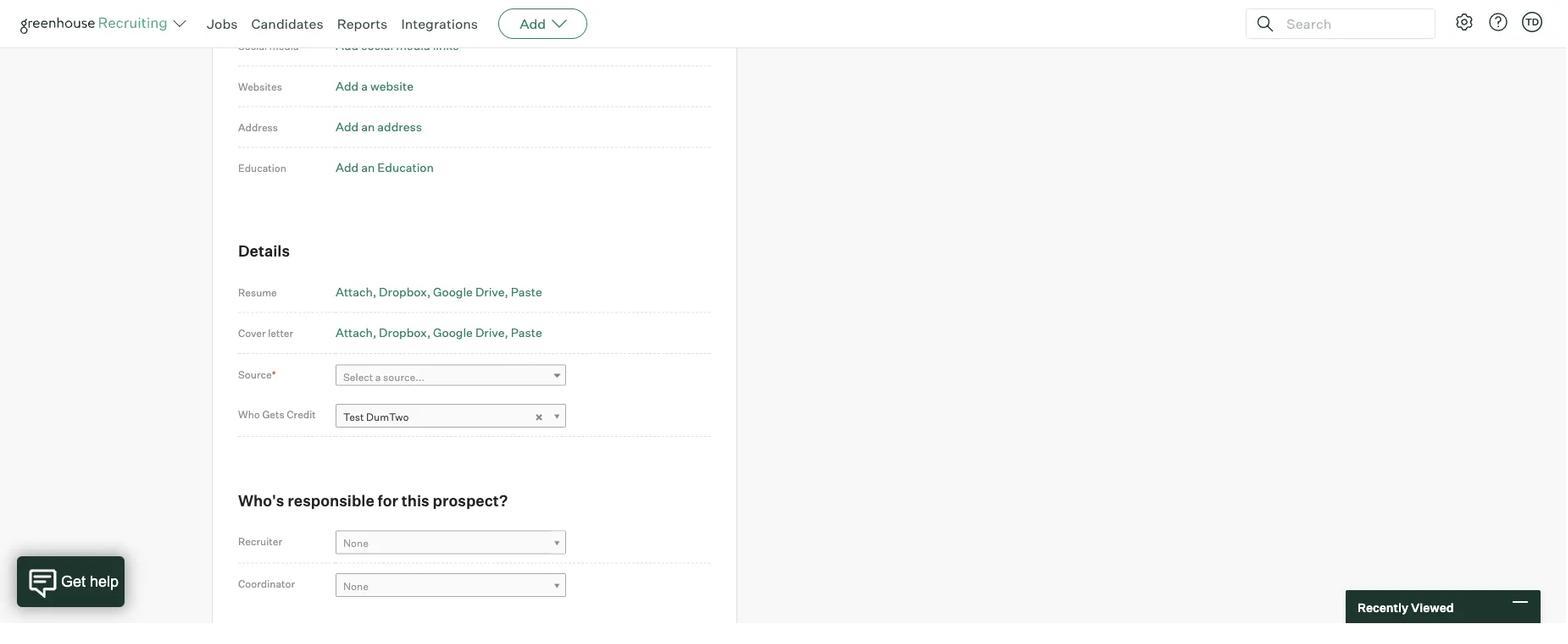 Task type: describe. For each thing, give the bounding box(es) containing it.
who's
[[238, 491, 284, 510]]

gets
[[262, 409, 285, 422]]

attach dropbox google drive paste for cover letter
[[336, 326, 542, 341]]

1 horizontal spatial media
[[396, 38, 430, 53]]

a for add
[[361, 79, 368, 94]]

jobs link
[[207, 15, 238, 32]]

details
[[238, 242, 290, 261]]

google for cover letter
[[433, 326, 473, 341]]

prospect?
[[433, 491, 508, 510]]

dumtwo
[[366, 411, 409, 423]]

candidates
[[251, 15, 324, 32]]

source
[[238, 368, 272, 381]]

dropbox for cover letter
[[379, 326, 427, 341]]

paste link for cover letter
[[511, 326, 542, 341]]

websites
[[238, 80, 282, 93]]

add for add an education
[[336, 160, 359, 175]]

none for coordinator
[[343, 580, 369, 593]]

configure image
[[1455, 12, 1475, 32]]

0 horizontal spatial media
[[269, 39, 299, 52]]

google for resume
[[433, 285, 473, 299]]

td
[[1526, 16, 1540, 28]]

reports link
[[337, 15, 388, 32]]

paste link for resume
[[511, 285, 542, 299]]

test
[[343, 411, 364, 423]]

attach for cover letter
[[336, 326, 373, 341]]

social
[[361, 38, 394, 53]]

integrations
[[401, 15, 478, 32]]

greenhouse recruiting image
[[20, 14, 173, 34]]

who's responsible for this prospect?
[[238, 491, 508, 510]]

add an education
[[336, 160, 434, 175]]

social media
[[238, 39, 299, 52]]

who gets credit
[[238, 409, 316, 422]]

coordinator
[[238, 578, 295, 591]]

drive for resume
[[476, 285, 505, 299]]

select a source...
[[343, 372, 425, 384]]

a for select
[[376, 372, 381, 384]]

1 horizontal spatial education
[[378, 160, 434, 175]]

credit
[[287, 409, 316, 422]]

td button
[[1520, 8, 1547, 36]]

paste for cover letter
[[511, 326, 542, 341]]

test dumtwo link
[[336, 404, 566, 429]]

responsible
[[288, 491, 375, 510]]

none link for coordinator
[[336, 574, 566, 599]]

address
[[238, 121, 278, 133]]

attach dropbox google drive paste for resume
[[336, 285, 542, 299]]

add an address link
[[336, 119, 422, 134]]

attach link for resume
[[336, 285, 377, 299]]

add button
[[499, 8, 588, 39]]

links
[[433, 38, 459, 53]]

dropbox link for cover letter
[[379, 326, 431, 341]]

add an education link
[[336, 160, 434, 175]]

0 horizontal spatial education
[[238, 161, 287, 174]]

add for add a website
[[336, 79, 359, 94]]

dropbox for resume
[[379, 285, 427, 299]]

google drive link for cover letter
[[433, 326, 509, 341]]

an for address
[[361, 119, 375, 134]]

cover
[[238, 327, 266, 340]]

integrations link
[[401, 15, 478, 32]]



Task type: vqa. For each thing, say whether or not it's contained in the screenshot.
Internal
no



Task type: locate. For each thing, give the bounding box(es) containing it.
1 vertical spatial google drive link
[[433, 326, 509, 341]]

2 dropbox link from the top
[[379, 326, 431, 341]]

td button
[[1523, 12, 1543, 32]]

2 none link from the top
[[336, 574, 566, 599]]

add social media links
[[336, 38, 459, 53]]

attach link for cover letter
[[336, 326, 377, 341]]

candidates link
[[251, 15, 324, 32]]

1 google from the top
[[433, 285, 473, 299]]

dropbox link for resume
[[379, 285, 431, 299]]

2 attach link from the top
[[336, 326, 377, 341]]

drive
[[476, 285, 505, 299], [476, 326, 505, 341]]

0 vertical spatial attach dropbox google drive paste
[[336, 285, 542, 299]]

add for add social media links
[[336, 38, 359, 53]]

none
[[343, 538, 369, 550], [343, 580, 369, 593]]

google drive link for resume
[[433, 285, 509, 299]]

recently
[[1358, 601, 1409, 615]]

1 vertical spatial attach
[[336, 326, 373, 341]]

1 vertical spatial paste link
[[511, 326, 542, 341]]

reports
[[337, 15, 388, 32]]

add inside "popup button"
[[520, 15, 546, 32]]

1 vertical spatial none
[[343, 580, 369, 593]]

1 none link from the top
[[336, 531, 566, 556]]

select a source... link
[[336, 365, 566, 390]]

0 vertical spatial paste link
[[511, 285, 542, 299]]

a left the website
[[361, 79, 368, 94]]

1 vertical spatial attach dropbox google drive paste
[[336, 326, 542, 341]]

jobs
[[207, 15, 238, 32]]

test dumtwo
[[343, 411, 409, 423]]

1 vertical spatial paste
[[511, 326, 542, 341]]

0 horizontal spatial a
[[361, 79, 368, 94]]

1 vertical spatial an
[[361, 160, 375, 175]]

2 google from the top
[[433, 326, 473, 341]]

1 paste from the top
[[511, 285, 542, 299]]

who
[[238, 409, 260, 422]]

google
[[433, 285, 473, 299], [433, 326, 473, 341]]

1 an from the top
[[361, 119, 375, 134]]

address
[[378, 119, 422, 134]]

2 attach from the top
[[336, 326, 373, 341]]

0 vertical spatial drive
[[476, 285, 505, 299]]

2 attach dropbox google drive paste from the top
[[336, 326, 542, 341]]

none link
[[336, 531, 566, 556], [336, 574, 566, 599]]

education
[[378, 160, 434, 175], [238, 161, 287, 174]]

none for recruiter
[[343, 538, 369, 550]]

add for add an address
[[336, 119, 359, 134]]

add for add
[[520, 15, 546, 32]]

an down add an address
[[361, 160, 375, 175]]

an left address
[[361, 119, 375, 134]]

select
[[343, 372, 373, 384]]

1 dropbox from the top
[[379, 285, 427, 299]]

this
[[402, 491, 430, 510]]

1 google drive link from the top
[[433, 285, 509, 299]]

paste for resume
[[511, 285, 542, 299]]

0 vertical spatial paste
[[511, 285, 542, 299]]

add
[[520, 15, 546, 32], [336, 38, 359, 53], [336, 79, 359, 94], [336, 119, 359, 134], [336, 160, 359, 175]]

a right select
[[376, 372, 381, 384]]

an
[[361, 119, 375, 134], [361, 160, 375, 175]]

an for education
[[361, 160, 375, 175]]

1 vertical spatial none link
[[336, 574, 566, 599]]

media
[[396, 38, 430, 53], [269, 39, 299, 52]]

a
[[361, 79, 368, 94], [376, 372, 381, 384]]

1 attach link from the top
[[336, 285, 377, 299]]

0 vertical spatial none
[[343, 538, 369, 550]]

*
[[272, 368, 276, 381]]

dropbox
[[379, 285, 427, 299], [379, 326, 427, 341]]

dropbox link
[[379, 285, 431, 299], [379, 326, 431, 341]]

media down candidates
[[269, 39, 299, 52]]

1 vertical spatial dropbox
[[379, 326, 427, 341]]

viewed
[[1412, 601, 1455, 615]]

add a website
[[336, 79, 414, 94]]

source...
[[383, 372, 425, 384]]

0 vertical spatial none link
[[336, 531, 566, 556]]

2 paste from the top
[[511, 326, 542, 341]]

0 vertical spatial attach link
[[336, 285, 377, 299]]

for
[[378, 491, 399, 510]]

add social media links link
[[336, 38, 459, 53]]

1 paste link from the top
[[511, 285, 542, 299]]

0 vertical spatial a
[[361, 79, 368, 94]]

website
[[371, 79, 414, 94]]

media left links
[[396, 38, 430, 53]]

add an address
[[336, 119, 422, 134]]

0 vertical spatial an
[[361, 119, 375, 134]]

0 vertical spatial dropbox link
[[379, 285, 431, 299]]

1 vertical spatial attach link
[[336, 326, 377, 341]]

google drive link
[[433, 285, 509, 299], [433, 326, 509, 341]]

paste link
[[511, 285, 542, 299], [511, 326, 542, 341]]

1 attach from the top
[[336, 285, 373, 299]]

1 vertical spatial drive
[[476, 326, 505, 341]]

recently viewed
[[1358, 601, 1455, 615]]

2 dropbox from the top
[[379, 326, 427, 341]]

recruiter
[[238, 535, 282, 548]]

resume
[[238, 286, 277, 299]]

2 drive from the top
[[476, 326, 505, 341]]

1 vertical spatial a
[[376, 372, 381, 384]]

1 none from the top
[[343, 538, 369, 550]]

attach link
[[336, 285, 377, 299], [336, 326, 377, 341]]

1 horizontal spatial a
[[376, 372, 381, 384]]

0 vertical spatial attach
[[336, 285, 373, 299]]

cover letter
[[238, 327, 294, 340]]

attach
[[336, 285, 373, 299], [336, 326, 373, 341]]

1 attach dropbox google drive paste from the top
[[336, 285, 542, 299]]

social
[[238, 39, 267, 52]]

2 google drive link from the top
[[433, 326, 509, 341]]

attach dropbox google drive paste
[[336, 285, 542, 299], [336, 326, 542, 341]]

0 vertical spatial dropbox
[[379, 285, 427, 299]]

letter
[[268, 327, 294, 340]]

1 dropbox link from the top
[[379, 285, 431, 299]]

0 vertical spatial google drive link
[[433, 285, 509, 299]]

Search text field
[[1283, 11, 1420, 36]]

2 none from the top
[[343, 580, 369, 593]]

attach for resume
[[336, 285, 373, 299]]

source *
[[238, 368, 276, 381]]

1 vertical spatial dropbox link
[[379, 326, 431, 341]]

paste
[[511, 285, 542, 299], [511, 326, 542, 341]]

drive for cover letter
[[476, 326, 505, 341]]

0 vertical spatial google
[[433, 285, 473, 299]]

2 an from the top
[[361, 160, 375, 175]]

1 vertical spatial google
[[433, 326, 473, 341]]

1 drive from the top
[[476, 285, 505, 299]]

none link for recruiter
[[336, 531, 566, 556]]

add a website link
[[336, 79, 414, 94]]

2 paste link from the top
[[511, 326, 542, 341]]



